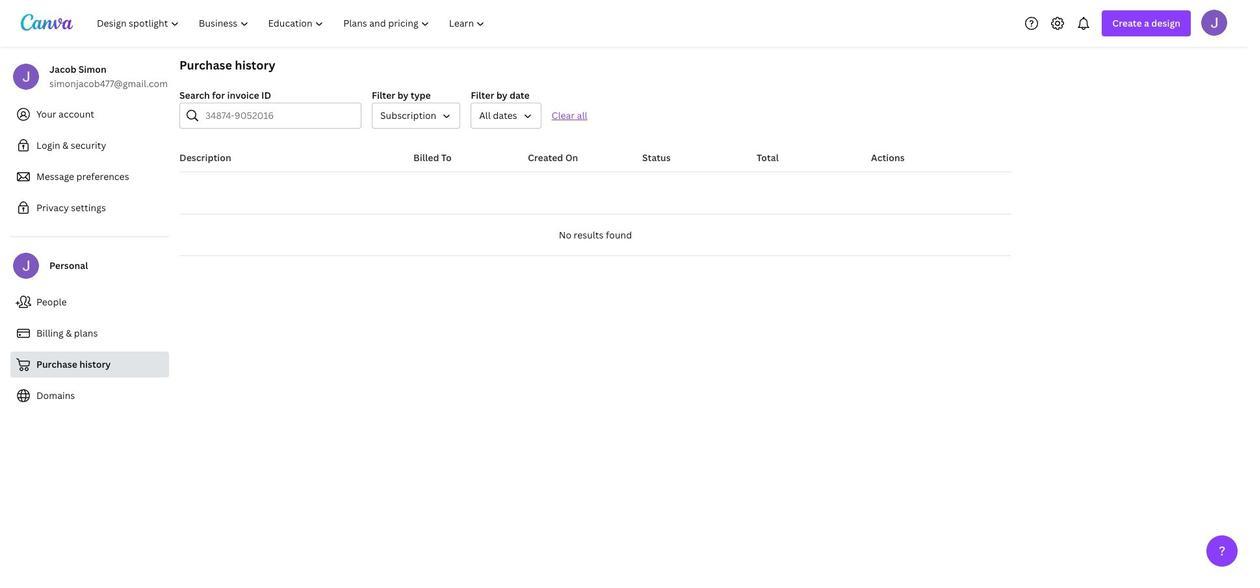 Task type: describe. For each thing, give the bounding box(es) containing it.
jacob simon image
[[1201, 9, 1227, 35]]



Task type: vqa. For each thing, say whether or not it's contained in the screenshot.
approvals
no



Task type: locate. For each thing, give the bounding box(es) containing it.
top level navigation element
[[88, 10, 496, 36]]

34874-9052016 text field
[[205, 103, 353, 128]]

None button
[[372, 103, 460, 129], [471, 103, 541, 129], [372, 103, 460, 129], [471, 103, 541, 129]]



